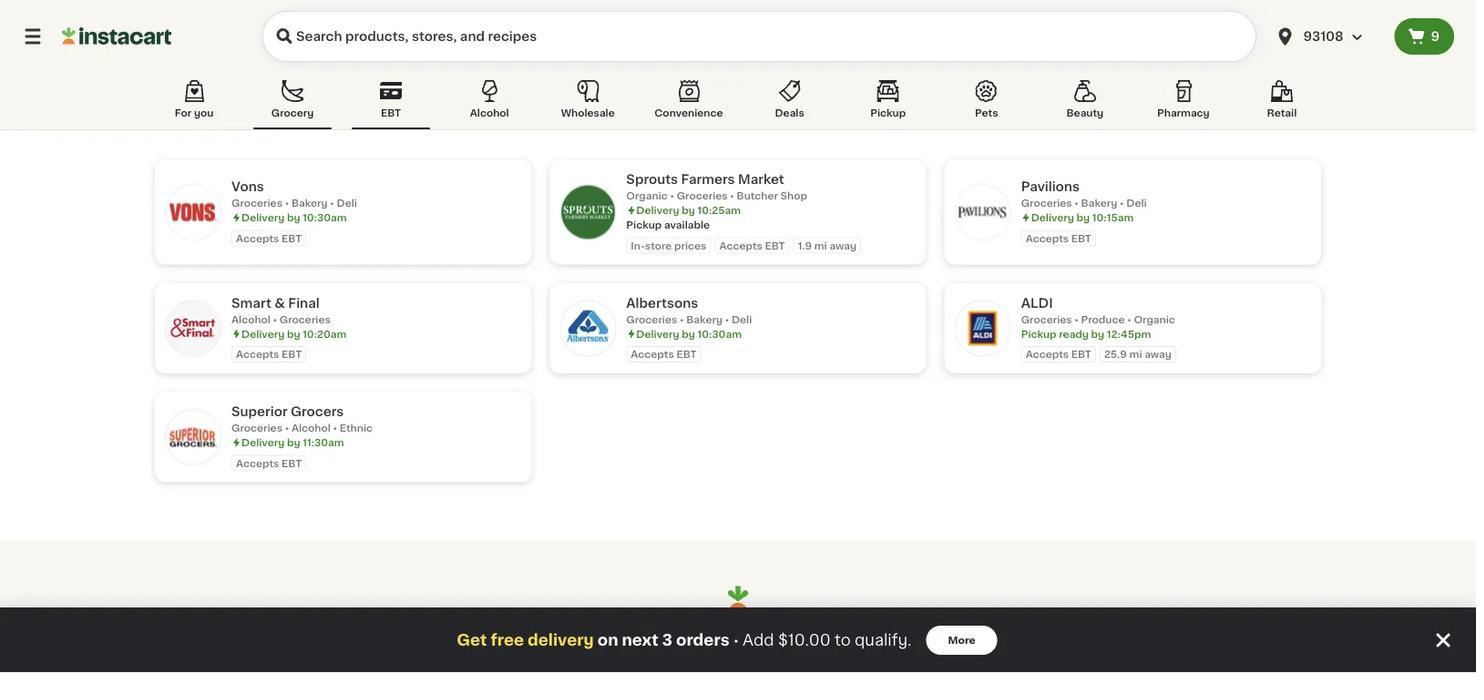 Task type: locate. For each thing, give the bounding box(es) containing it.
1 vertical spatial delivery by 10:30am
[[636, 329, 742, 339]]

1 horizontal spatial to
[[835, 633, 851, 648]]

aldi image
[[956, 301, 1010, 356]]

groceries down farmers at the left of page
[[677, 191, 728, 201]]

shop down on
[[582, 656, 616, 669]]

accepts for smart & final
[[236, 349, 279, 359]]

1 horizontal spatial bakery
[[686, 314, 723, 324]]

0 horizontal spatial bakery
[[291, 198, 328, 208]]

convenience button
[[647, 77, 730, 129]]

0 horizontal spatial away
[[830, 241, 857, 251]]

1 horizontal spatial deli
[[732, 314, 752, 324]]

by for albertsons
[[682, 329, 695, 339]]

wholesale button
[[549, 77, 627, 129]]

None search field
[[262, 11, 1256, 62]]

aldi groceries • produce • organic pickup ready by 12:45pm
[[1021, 297, 1175, 339]]

vons
[[231, 180, 264, 193]]

0 vertical spatial organic
[[626, 191, 668, 201]]

by
[[682, 205, 695, 215], [287, 213, 300, 223], [1077, 213, 1090, 223], [287, 329, 300, 339], [682, 329, 695, 339], [1091, 329, 1105, 339], [287, 438, 300, 448]]

delivery
[[636, 205, 679, 215], [241, 213, 285, 223], [1031, 213, 1074, 223], [241, 329, 285, 339], [636, 329, 679, 339], [241, 438, 285, 448]]

1 vertical spatial shop
[[582, 656, 616, 669]]

25.9 mi away
[[1104, 349, 1172, 359]]

shop right butcher at the top of page
[[781, 191, 807, 201]]

retail button
[[1243, 77, 1321, 129]]

1 horizontal spatial shop
[[781, 191, 807, 201]]

accepts down delivery by 10:20am
[[236, 349, 279, 359]]

0 vertical spatial 10:30am
[[303, 213, 347, 223]]

deli inside the pavilions groceries • bakery • deli
[[1126, 198, 1147, 208]]

10:30am
[[303, 213, 347, 223], [698, 329, 742, 339]]

delivery by 10:30am down albertsons groceries • bakery • deli
[[636, 329, 742, 339]]

deli inside vons groceries • bakery • deli
[[337, 198, 357, 208]]

groceries inside vons groceries • bakery • deli
[[231, 198, 282, 208]]

0 horizontal spatial deli
[[337, 198, 357, 208]]

groceries down final
[[280, 314, 331, 324]]

bakery
[[291, 198, 328, 208], [1081, 198, 1117, 208], [686, 314, 723, 324]]

groceries inside smart & final alcohol • groceries
[[280, 314, 331, 324]]

deli for albertsons
[[732, 314, 752, 324]]

for you button
[[155, 77, 233, 129]]

1 horizontal spatial delivery by 10:30am
[[636, 329, 742, 339]]

by down the pavilions groceries • bakery • deli
[[1077, 213, 1090, 223]]

to up counting)
[[756, 630, 777, 649]]

delivery for albertsons
[[636, 329, 679, 339]]

delivery down albertsons
[[636, 329, 679, 339]]

alcohol
[[470, 108, 509, 118], [231, 314, 271, 324], [291, 423, 331, 433]]

accepts down albertsons
[[631, 349, 674, 359]]

2 vertical spatial pickup
[[1021, 329, 1057, 339]]

away down 12:45pm
[[1145, 349, 1172, 359]]

0 vertical spatial away
[[830, 241, 857, 251]]

0 horizontal spatial organic
[[626, 191, 668, 201]]

pharmacy
[[1157, 108, 1210, 118]]

delivery down smart & final alcohol • groceries
[[241, 329, 285, 339]]

accepts ebt
[[236, 233, 302, 243], [1026, 233, 1091, 243], [719, 241, 785, 251], [236, 349, 302, 359], [631, 349, 697, 359], [1026, 349, 1091, 359], [236, 458, 302, 468]]

0 horizontal spatial 10:30am
[[303, 213, 347, 223]]

1 vertical spatial away
[[1145, 349, 1172, 359]]

to
[[756, 630, 777, 649], [835, 633, 851, 648]]

9 button
[[1394, 18, 1454, 55]]

by down smart & final alcohol • groceries
[[287, 329, 300, 339]]

bakery inside vons groceries • bakery • deli
[[291, 198, 328, 208]]

10:30am down vons groceries • bakery • deli at left top
[[303, 213, 347, 223]]

organic down sprouts
[[626, 191, 668, 201]]

groceries inside aldi groceries • produce • organic pickup ready by 12:45pm
[[1021, 314, 1072, 324]]

groceries down albertsons
[[626, 314, 677, 324]]

accepts down delivery by 11:30am
[[236, 458, 279, 468]]

delivery down superior
[[241, 438, 285, 448]]

groceries
[[677, 191, 728, 201], [231, 198, 282, 208], [1021, 198, 1072, 208], [280, 314, 331, 324], [626, 314, 677, 324], [1021, 314, 1072, 324], [231, 423, 282, 433]]

delivery
[[528, 633, 594, 648]]

93108 button
[[1263, 11, 1394, 62], [1274, 11, 1384, 62]]

accepts ebt down albertsons groceries • bakery • deli
[[631, 349, 697, 359]]

shop
[[781, 191, 807, 201], [582, 656, 616, 669]]

organic
[[626, 191, 668, 201], [1134, 314, 1175, 324]]

on
[[598, 633, 618, 648]]

groceries down the vons
[[231, 198, 282, 208]]

deli for vons
[[337, 198, 357, 208]]

0 vertical spatial delivery by 10:30am
[[241, 213, 347, 223]]

organic inside aldi groceries • produce • organic pickup ready by 12:45pm
[[1134, 314, 1175, 324]]

0 horizontal spatial alcohol
[[231, 314, 271, 324]]

shop inside there's more to explore shop 32 stores (and counting) in santa barbara.
[[582, 656, 616, 669]]

0 horizontal spatial pickup
[[626, 220, 662, 230]]

accepts ebt for smart & final
[[236, 349, 302, 359]]

2 vertical spatial alcohol
[[291, 423, 331, 433]]

accepts ebt down vons groceries • bakery • deli at left top
[[236, 233, 302, 243]]

away for 1.9 mi away
[[830, 241, 857, 251]]

santa
[[798, 656, 836, 669]]

0 vertical spatial pickup
[[870, 108, 906, 118]]

final
[[288, 297, 320, 309]]

by for smart & final
[[287, 329, 300, 339]]

2 horizontal spatial pickup
[[1021, 329, 1057, 339]]

more
[[948, 636, 976, 646]]

mi
[[814, 241, 827, 251], [1129, 349, 1142, 359]]

wholesale
[[561, 108, 615, 118]]

pickup button
[[849, 77, 927, 129]]

sprouts farmers market organic • groceries • butcher shop
[[626, 173, 807, 201]]

in
[[783, 656, 795, 669]]

delivery by 10:30am down vons groceries • bakery • deli at left top
[[241, 213, 347, 223]]

2 horizontal spatial bakery
[[1081, 198, 1117, 208]]

alcohol inside 'superior grocers groceries • alcohol • ethnic'
[[291, 423, 331, 433]]

in-store prices
[[631, 241, 707, 251]]

1 horizontal spatial alcohol
[[291, 423, 331, 433]]

delivery by 10:20am
[[241, 329, 346, 339]]

market
[[738, 173, 784, 186]]

0 vertical spatial alcohol
[[470, 108, 509, 118]]

prices
[[674, 241, 707, 251]]

pickup
[[870, 108, 906, 118], [626, 220, 662, 230], [1021, 329, 1057, 339]]

farmers
[[681, 173, 735, 186]]

1 vertical spatial alcohol
[[231, 314, 271, 324]]

to up 'barbara.'
[[835, 633, 851, 648]]

bakery inside the pavilions groceries • bakery • deli
[[1081, 198, 1117, 208]]

0 horizontal spatial to
[[756, 630, 777, 649]]

deli
[[337, 198, 357, 208], [1126, 198, 1147, 208], [732, 314, 752, 324]]

2 horizontal spatial deli
[[1126, 198, 1147, 208]]

accepts down ready
[[1026, 349, 1069, 359]]

10:20am
[[303, 329, 346, 339]]

there's more to explore shop 32 stores (and counting) in santa barbara.
[[582, 630, 894, 669]]

accepts ebt down delivery by 10:15am
[[1026, 233, 1091, 243]]

albertsons
[[626, 297, 698, 309]]

by for superior grocers
[[287, 438, 300, 448]]

delivery by 10:30am
[[241, 213, 347, 223], [636, 329, 742, 339]]

1.9 mi away
[[798, 241, 857, 251]]

by down albertsons groceries • bakery • deli
[[682, 329, 695, 339]]

1 vertical spatial mi
[[1129, 349, 1142, 359]]

delivery by 10:15am
[[1031, 213, 1134, 223]]

delivery down the vons
[[241, 213, 285, 223]]

vons groceries • bakery • deli
[[231, 180, 357, 208]]

accepts ebt down delivery by 11:30am
[[236, 458, 302, 468]]

ebt inside button
[[381, 108, 401, 118]]

accepts ebt for vons
[[236, 233, 302, 243]]

accepts for vons
[[236, 233, 279, 243]]

albertsons image
[[561, 301, 615, 356]]

1 vertical spatial 10:30am
[[698, 329, 742, 339]]

pickup inside button
[[870, 108, 906, 118]]

sprouts farmers market image
[[561, 185, 615, 239]]

9
[[1431, 30, 1440, 43]]

away right 1.9
[[830, 241, 857, 251]]

by down vons groceries • bakery • deli at left top
[[287, 213, 300, 223]]

organic up 12:45pm
[[1134, 314, 1175, 324]]

• inside smart & final alcohol • groceries
[[273, 314, 277, 324]]

2 horizontal spatial alcohol
[[470, 108, 509, 118]]

accepts
[[236, 233, 279, 243], [1026, 233, 1069, 243], [719, 241, 762, 251], [236, 349, 279, 359], [631, 349, 674, 359], [1026, 349, 1069, 359], [236, 458, 279, 468]]

groceries down aldi at the top right of the page
[[1021, 314, 1072, 324]]

1 horizontal spatial mi
[[1129, 349, 1142, 359]]

delivery down pavilions
[[1031, 213, 1074, 223]]

grocers
[[291, 405, 344, 418]]

1 horizontal spatial organic
[[1134, 314, 1175, 324]]

by down produce
[[1091, 329, 1105, 339]]

ebt button
[[352, 77, 430, 129]]

pickup available
[[626, 220, 710, 230]]

0 vertical spatial shop
[[781, 191, 807, 201]]

groceries down superior
[[231, 423, 282, 433]]

1.9
[[798, 241, 812, 251]]

groceries down pavilions
[[1021, 198, 1072, 208]]

1 horizontal spatial away
[[1145, 349, 1172, 359]]

1 horizontal spatial 10:30am
[[698, 329, 742, 339]]

bakery for albertsons
[[686, 314, 723, 324]]

accepts ebt down delivery by 10:20am
[[236, 349, 302, 359]]

deli for pavilions
[[1126, 198, 1147, 208]]

•
[[670, 191, 674, 201], [730, 191, 734, 201], [285, 198, 289, 208], [330, 198, 334, 208], [1075, 198, 1079, 208], [1120, 198, 1124, 208], [273, 314, 277, 324], [680, 314, 684, 324], [725, 314, 729, 324], [1075, 314, 1079, 324], [1127, 314, 1131, 324], [285, 423, 289, 433], [333, 423, 337, 433], [733, 633, 739, 648]]

0 horizontal spatial shop
[[582, 656, 616, 669]]

accepts down the 10:25am
[[719, 241, 762, 251]]

alcohol button
[[450, 77, 529, 129]]

11:30am
[[303, 438, 344, 448]]

treatment tracker modal dialog
[[0, 608, 1476, 673]]

accepts down the vons
[[236, 233, 279, 243]]

1 horizontal spatial pickup
[[870, 108, 906, 118]]

1 vertical spatial organic
[[1134, 314, 1175, 324]]

accepts down delivery by 10:15am
[[1026, 233, 1069, 243]]

by down 'superior grocers groceries • alcohol • ethnic'
[[287, 438, 300, 448]]

mi right 1.9
[[814, 241, 827, 251]]

mi right 25.9
[[1129, 349, 1142, 359]]

ebt
[[381, 108, 401, 118], [282, 233, 302, 243], [1071, 233, 1091, 243], [765, 241, 785, 251], [282, 349, 302, 359], [676, 349, 697, 359], [1071, 349, 1091, 359], [282, 458, 302, 468]]

delivery for pavilions
[[1031, 213, 1074, 223]]

0 horizontal spatial delivery by 10:30am
[[241, 213, 347, 223]]

delivery by 11:30am
[[241, 438, 344, 448]]

1 vertical spatial pickup
[[626, 220, 662, 230]]

0 horizontal spatial mi
[[814, 241, 827, 251]]

accepts ebt down ready
[[1026, 349, 1091, 359]]

10:30am for albertsons
[[698, 329, 742, 339]]

available
[[664, 220, 710, 230]]

bakery inside albertsons groceries • bakery • deli
[[686, 314, 723, 324]]

produce
[[1081, 314, 1125, 324]]

2 93108 button from the left
[[1274, 11, 1384, 62]]

Search field
[[262, 11, 1256, 62]]

10:30am down albertsons groceries • bakery • deli
[[698, 329, 742, 339]]

10:30am for vons
[[303, 213, 347, 223]]

0 vertical spatial mi
[[814, 241, 827, 251]]

deli inside albertsons groceries • bakery • deli
[[732, 314, 752, 324]]



Task type: vqa. For each thing, say whether or not it's contained in the screenshot.
★★★★★
no



Task type: describe. For each thing, give the bounding box(es) containing it.
away for 25.9 mi away
[[1145, 349, 1172, 359]]

accepts ebt for pavilions
[[1026, 233, 1091, 243]]

delivery up pickup available
[[636, 205, 679, 215]]

beauty button
[[1046, 77, 1124, 129]]

there's
[[615, 630, 693, 649]]

&
[[274, 297, 285, 309]]

(and
[[683, 656, 713, 669]]

more
[[697, 630, 751, 649]]

retail
[[1267, 108, 1297, 118]]

barbara.
[[839, 656, 894, 669]]

butcher
[[737, 191, 778, 201]]

counting)
[[716, 656, 780, 669]]

shop categories tab list
[[155, 77, 1321, 129]]

for you
[[175, 108, 214, 118]]

bakery for pavilions
[[1081, 198, 1117, 208]]

deals button
[[750, 77, 829, 129]]

ready
[[1059, 329, 1089, 339]]

smart & final alcohol • groceries
[[231, 297, 331, 324]]

get
[[457, 633, 487, 648]]

pickup inside aldi groceries • produce • organic pickup ready by 12:45pm
[[1021, 329, 1057, 339]]

to inside "treatment tracker modal" dialog
[[835, 633, 851, 648]]

ethnic
[[340, 423, 373, 433]]

12:45pm
[[1107, 329, 1151, 339]]

bakery for vons
[[291, 198, 328, 208]]

pickup for pickup available
[[626, 220, 662, 230]]

by for vons
[[287, 213, 300, 223]]

accepts ebt down the 10:25am
[[719, 241, 785, 251]]

delivery for superior grocers
[[241, 438, 285, 448]]

pets button
[[947, 77, 1026, 129]]

pavilions
[[1021, 180, 1080, 193]]

you
[[194, 108, 214, 118]]

beauty
[[1067, 108, 1104, 118]]

superior
[[231, 405, 288, 418]]

for
[[175, 108, 192, 118]]

pavilions groceries • bakery • deli
[[1021, 180, 1147, 208]]

accepts for superior grocers
[[236, 458, 279, 468]]

• inside get free delivery on next 3 orders • add $10.00 to qualify.
[[733, 633, 739, 648]]

grocery button
[[253, 77, 332, 129]]

organic inside sprouts farmers market organic • groceries • butcher shop
[[626, 191, 668, 201]]

free
[[491, 633, 524, 648]]

by for pavilions
[[1077, 213, 1090, 223]]

albertsons groceries • bakery • deli
[[626, 297, 752, 324]]

groceries inside albertsons groceries • bakery • deli
[[626, 314, 677, 324]]

25.9
[[1104, 349, 1127, 359]]

in-
[[631, 241, 645, 251]]

1 93108 button from the left
[[1263, 11, 1394, 62]]

next
[[622, 633, 659, 648]]

accepts ebt for albertsons
[[631, 349, 697, 359]]

3
[[662, 633, 672, 648]]

orders
[[676, 633, 730, 648]]

to inside there's more to explore shop 32 stores (and counting) in santa barbara.
[[756, 630, 777, 649]]

deals
[[775, 108, 804, 118]]

accepts ebt for superior grocers
[[236, 458, 302, 468]]

pets
[[975, 108, 998, 118]]

accepts for pavilions
[[1026, 233, 1069, 243]]

delivery by 10:30am for vons
[[241, 213, 347, 223]]

superior grocers groceries • alcohol • ethnic
[[231, 405, 373, 433]]

$10.00
[[778, 633, 831, 648]]

aldi
[[1021, 297, 1053, 309]]

pickup for pickup
[[870, 108, 906, 118]]

smart & final image
[[166, 301, 221, 356]]

accepts for albertsons
[[631, 349, 674, 359]]

explore
[[782, 630, 861, 649]]

convenience
[[655, 108, 723, 118]]

groceries inside 'superior grocers groceries • alcohol • ethnic'
[[231, 423, 282, 433]]

pavilions image
[[956, 185, 1010, 239]]

groceries inside the pavilions groceries • bakery • deli
[[1021, 198, 1072, 208]]

get free delivery on next 3 orders • add $10.00 to qualify.
[[457, 633, 912, 648]]

mi for 1.9
[[814, 241, 827, 251]]

by inside aldi groceries • produce • organic pickup ready by 12:45pm
[[1091, 329, 1105, 339]]

store
[[645, 241, 672, 251]]

delivery for vons
[[241, 213, 285, 223]]

delivery by 10:25am
[[636, 205, 741, 215]]

stores
[[639, 656, 680, 669]]

vons image
[[166, 185, 221, 239]]

10:15am
[[1092, 213, 1134, 223]]

add
[[743, 633, 774, 648]]

10:25am
[[698, 205, 741, 215]]

delivery for smart & final
[[241, 329, 285, 339]]

qualify.
[[855, 633, 912, 648]]

instacart image
[[62, 26, 171, 47]]

93108
[[1303, 30, 1344, 43]]

pharmacy button
[[1144, 77, 1223, 129]]

superior grocers image
[[166, 410, 221, 464]]

alcohol inside the alcohol button
[[470, 108, 509, 118]]

grocery
[[271, 108, 314, 118]]

alcohol inside smart & final alcohol • groceries
[[231, 314, 271, 324]]

by up available
[[682, 205, 695, 215]]

sprouts
[[626, 173, 678, 186]]

mi for 25.9
[[1129, 349, 1142, 359]]

delivery by 10:30am for albertsons
[[636, 329, 742, 339]]

32
[[619, 656, 636, 669]]

more button
[[926, 626, 997, 655]]

groceries inside sprouts farmers market organic • groceries • butcher shop
[[677, 191, 728, 201]]

shop inside sprouts farmers market organic • groceries • butcher shop
[[781, 191, 807, 201]]

smart
[[231, 297, 271, 309]]



